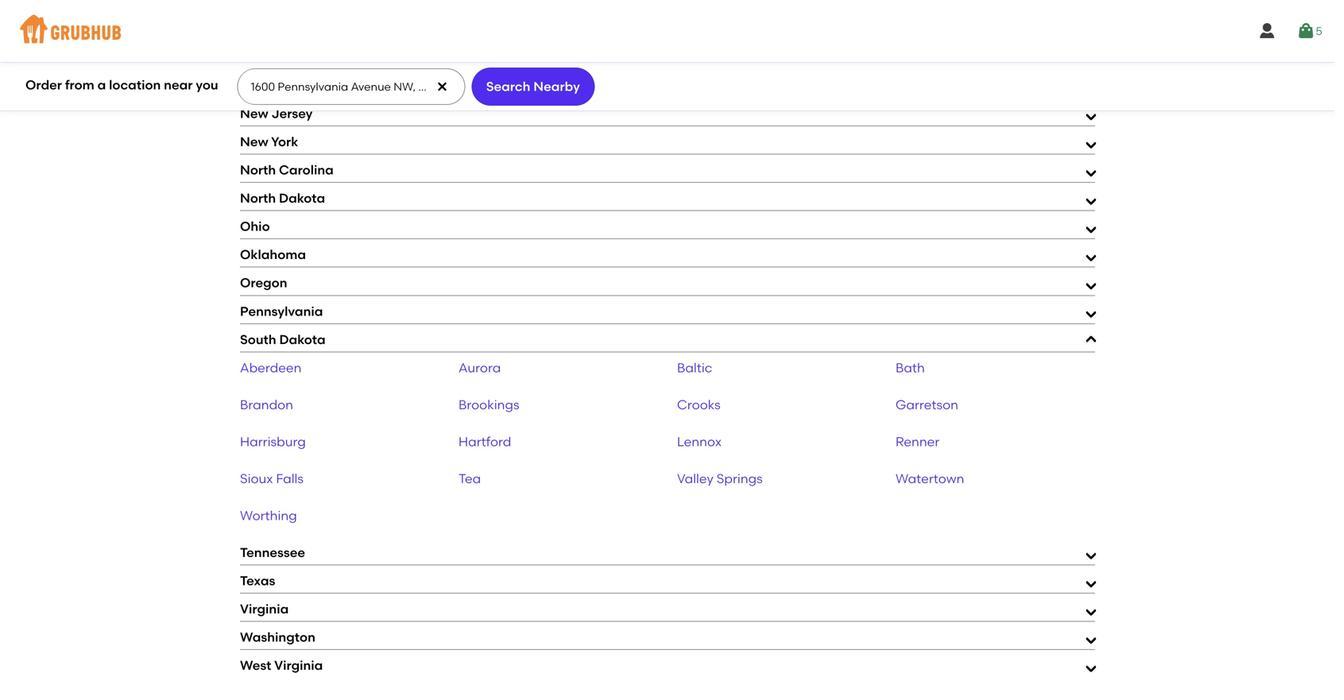 Task type: vqa. For each thing, say whether or not it's contained in the screenshot.
Hunan Cafe subscription pass image
no



Task type: locate. For each thing, give the bounding box(es) containing it.
aurora link
[[459, 360, 501, 376]]

svg image
[[1258, 21, 1277, 41], [1297, 21, 1316, 41]]

north
[[240, 162, 276, 178], [240, 191, 276, 206]]

baltic link
[[677, 360, 713, 376]]

dakota down carolina
[[279, 191, 325, 206]]

new down nevada
[[240, 77, 268, 93]]

Search Address search field
[[237, 69, 464, 104]]

new up the new york
[[240, 106, 268, 121]]

lennox link
[[677, 434, 722, 450]]

search nearby button
[[472, 68, 595, 106]]

dakota down the pennsylvania
[[279, 332, 326, 347]]

0 vertical spatial north
[[240, 162, 276, 178]]

dakota for north dakota
[[279, 191, 325, 206]]

1 new from the top
[[240, 77, 268, 93]]

1 horizontal spatial svg image
[[1297, 21, 1316, 41]]

new hampshire
[[240, 77, 340, 93]]

1 north from the top
[[240, 162, 276, 178]]

harrisburg
[[240, 434, 306, 450]]

0 vertical spatial dakota
[[279, 191, 325, 206]]

order from a location near you
[[25, 77, 218, 93]]

brookings link
[[459, 397, 520, 413]]

nevada
[[240, 49, 290, 65]]

brookings
[[459, 397, 520, 413]]

watertown link
[[896, 471, 965, 487]]

1 dakota from the top
[[279, 191, 325, 206]]

valley
[[677, 471, 714, 487]]

2 new from the top
[[240, 106, 268, 121]]

1 vertical spatial dakota
[[279, 332, 326, 347]]

0 vertical spatial new
[[240, 77, 268, 93]]

0 horizontal spatial svg image
[[1258, 21, 1277, 41]]

new jersey
[[240, 106, 313, 121]]

1 vertical spatial new
[[240, 106, 268, 121]]

dakota
[[279, 191, 325, 206], [279, 332, 326, 347]]

valley springs link
[[677, 471, 763, 487]]

new for new york
[[240, 134, 268, 150]]

baltic
[[677, 360, 713, 376]]

sioux falls link
[[240, 471, 304, 487]]

main navigation navigation
[[0, 0, 1336, 62]]

1 vertical spatial tab
[[240, 20, 1096, 42]]

garretson
[[896, 397, 959, 413]]

search nearby
[[486, 79, 580, 94]]

new york
[[240, 134, 298, 150]]

falls
[[276, 471, 304, 487]]

you
[[196, 77, 218, 93]]

1 svg image from the left
[[1258, 21, 1277, 41]]

location
[[109, 77, 161, 93]]

tab
[[240, 0, 1096, 13], [240, 20, 1096, 42]]

north up ohio
[[240, 191, 276, 206]]

new left the "york" at the left top of the page
[[240, 134, 268, 150]]

north carolina
[[240, 162, 334, 178]]

new
[[240, 77, 268, 93], [240, 106, 268, 121], [240, 134, 268, 150]]

hartford link
[[459, 434, 512, 450]]

2 dakota from the top
[[279, 332, 326, 347]]

north for north carolina
[[240, 162, 276, 178]]

0 vertical spatial tab
[[240, 0, 1096, 13]]

2 vertical spatial new
[[240, 134, 268, 150]]

worthing
[[240, 508, 297, 524]]

1 vertical spatial north
[[240, 191, 276, 206]]

bath
[[896, 360, 925, 376]]

valley springs
[[677, 471, 763, 487]]

oregon
[[240, 275, 287, 291]]

north down the new york
[[240, 162, 276, 178]]

brandon link
[[240, 397, 293, 413]]

3 new from the top
[[240, 134, 268, 150]]

jersey
[[272, 106, 313, 121]]

new for new jersey
[[240, 106, 268, 121]]

2 north from the top
[[240, 191, 276, 206]]

hampshire
[[272, 77, 340, 93]]

lennox
[[677, 434, 722, 450]]

2 svg image from the left
[[1297, 21, 1316, 41]]

nearby
[[534, 79, 580, 94]]



Task type: describe. For each thing, give the bounding box(es) containing it.
south dakota
[[240, 332, 326, 347]]

springs
[[717, 471, 763, 487]]

virginia
[[240, 602, 289, 617]]

order
[[25, 77, 62, 93]]

aurora
[[459, 360, 501, 376]]

york
[[271, 134, 298, 150]]

a
[[98, 77, 106, 93]]

aberdeen
[[240, 360, 302, 376]]

tea link
[[459, 471, 481, 487]]

crooks
[[677, 397, 721, 413]]

5
[[1316, 24, 1323, 38]]

5 button
[[1297, 17, 1323, 45]]

north for north dakota
[[240, 191, 276, 206]]

new for new hampshire
[[240, 77, 268, 93]]

crooks link
[[677, 397, 721, 413]]

2 tab from the top
[[240, 20, 1096, 42]]

carolina
[[279, 162, 334, 178]]

watertown
[[896, 471, 965, 487]]

dakota for south dakota
[[279, 332, 326, 347]]

renner
[[896, 434, 940, 450]]

svg image
[[436, 80, 449, 93]]

pennsylvania
[[240, 304, 323, 319]]

renner link
[[896, 434, 940, 450]]

harrisburg link
[[240, 434, 306, 450]]

oklahoma
[[240, 247, 306, 263]]

from
[[65, 77, 94, 93]]

garretson link
[[896, 397, 959, 413]]

hartford
[[459, 434, 512, 450]]

north dakota
[[240, 191, 325, 206]]

tennessee
[[240, 545, 305, 561]]

sioux
[[240, 471, 273, 487]]

tea
[[459, 471, 481, 487]]

aberdeen link
[[240, 360, 302, 376]]

washington
[[240, 630, 316, 645]]

bath link
[[896, 360, 925, 376]]

south
[[240, 332, 276, 347]]

brandon
[[240, 397, 293, 413]]

svg image inside 5 button
[[1297, 21, 1316, 41]]

texas
[[240, 573, 275, 589]]

sioux falls
[[240, 471, 304, 487]]

near
[[164, 77, 193, 93]]

worthing link
[[240, 508, 297, 524]]

ohio
[[240, 219, 270, 234]]

1 tab from the top
[[240, 0, 1096, 13]]

search
[[486, 79, 531, 94]]



